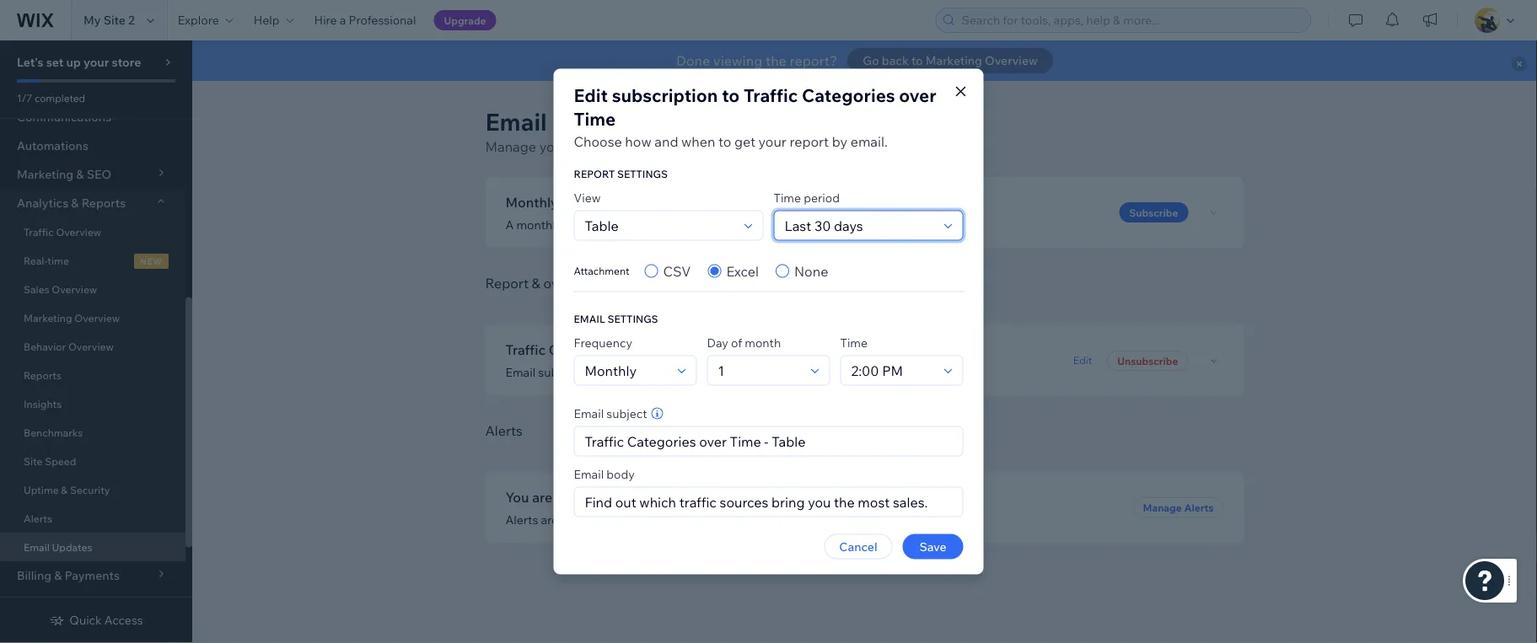 Task type: vqa. For each thing, say whether or not it's contained in the screenshot.
leftmost I'm
no



Task type: locate. For each thing, give the bounding box(es) containing it.
categories
[[802, 84, 895, 107], [549, 342, 619, 358], [622, 365, 682, 380]]

email
[[485, 107, 547, 136], [506, 365, 536, 380], [574, 406, 604, 421], [574, 467, 604, 482], [24, 541, 50, 554]]

categories down email
[[549, 342, 619, 358]]

key
[[687, 218, 706, 232], [848, 513, 867, 528]]

and
[[655, 133, 678, 150]]

site left speed at the left bottom
[[24, 455, 43, 468]]

1 horizontal spatial of
[[731, 335, 742, 350]]

settings
[[617, 167, 668, 180], [608, 312, 658, 325]]

over
[[899, 84, 937, 107], [622, 342, 650, 358], [685, 365, 709, 380]]

1 vertical spatial edit
[[1074, 354, 1092, 366]]

& right uptime
[[61, 484, 68, 496]]

edit inside "edit subscription to traffic categories over time choose how and when to get your report by email."
[[574, 84, 608, 107]]

sales
[[24, 283, 49, 296]]

key inside you are subscribed to 5 alerts alerts are email notifications about significant changes in your key stats.
[[848, 513, 867, 528]]

option group containing csv
[[645, 261, 829, 281]]

reports up traffic overview link
[[82, 196, 126, 210]]

2 horizontal spatial over
[[899, 84, 937, 107]]

settings for frequency
[[608, 312, 658, 325]]

categories down done viewing the report? alert
[[802, 84, 895, 107]]

your right get
[[759, 133, 787, 150]]

option group
[[645, 261, 829, 281]]

settings for view
[[617, 167, 668, 180]]

time
[[47, 254, 69, 267]]

none
[[794, 263, 829, 280]]

manage
[[485, 138, 536, 155], [1143, 501, 1182, 514]]

are left email
[[541, 513, 558, 528]]

to left 5
[[629, 489, 643, 506]]

over down email settings
[[622, 342, 650, 358]]

0 horizontal spatial reports
[[24, 369, 62, 382]]

edit up choose
[[574, 84, 608, 107]]

& for reports
[[71, 196, 79, 210]]

0 horizontal spatial categories
[[549, 342, 619, 358]]

1 vertical spatial &
[[532, 275, 541, 292]]

overview for traffic overview
[[56, 226, 101, 238]]

your inside "edit subscription to traffic categories over time choose how and when to get your report by email."
[[759, 133, 787, 150]]

time
[[574, 108, 616, 130], [774, 190, 801, 205], [840, 335, 868, 350], [653, 342, 684, 358], [711, 365, 739, 380]]

subscribe
[[1130, 206, 1179, 219]]

2 vertical spatial categories
[[622, 365, 682, 380]]

get
[[735, 133, 756, 150]]

alerts
[[657, 489, 693, 506]]

over down day
[[685, 365, 709, 380]]

& right report
[[532, 275, 541, 292]]

marketing right 'back'
[[926, 53, 983, 68]]

settings down analytics
[[617, 167, 668, 180]]

done viewing the report?
[[676, 52, 838, 69]]

1 vertical spatial are
[[541, 513, 558, 528]]

alerts inside sidebar element
[[24, 512, 52, 525]]

0 vertical spatial site
[[103, 13, 126, 27]]

email updates link
[[0, 533, 186, 562]]

overview for behavior overview
[[68, 340, 114, 353]]

your right up
[[83, 55, 109, 70]]

of down the 'highlights'
[[617, 218, 628, 232]]

email inside sidebar element
[[24, 541, 50, 554]]

to right 'back'
[[912, 53, 923, 68]]

overview down the 'highlights'
[[565, 218, 614, 232]]

let's set up your store
[[17, 55, 141, 70]]

time left period
[[774, 190, 801, 205]]

traffic up subject:
[[506, 342, 546, 358]]

email inside email updates manage your wix analytics emails.
[[485, 107, 547, 136]]

unsubscribe button
[[1108, 351, 1189, 371]]

save
[[920, 539, 947, 554]]

over inside "edit subscription to traffic categories over time choose how and when to get your report by email."
[[899, 84, 937, 107]]

Time field
[[846, 356, 939, 385]]

time up choose
[[574, 108, 616, 130]]

& inside dropdown button
[[71, 196, 79, 210]]

email up the monthly
[[485, 107, 547, 136]]

settings down subscriptions
[[608, 312, 658, 325]]

updates down alerts link
[[52, 541, 92, 554]]

email left subject:
[[506, 365, 536, 380]]

alerts inside you are subscribed to 5 alerts alerts are email notifications about significant changes in your key stats.
[[506, 513, 538, 528]]

updates inside sidebar element
[[52, 541, 92, 554]]

0 vertical spatial over
[[899, 84, 937, 107]]

site speed link
[[0, 447, 186, 476]]

hire a professional link
[[304, 0, 426, 40]]

0 horizontal spatial site
[[24, 455, 43, 468]]

0 vertical spatial settings
[[617, 167, 668, 180]]

site
[[103, 13, 126, 27], [24, 455, 43, 468]]

reports
[[82, 196, 126, 210], [24, 369, 62, 382]]

overview for &
[[544, 275, 600, 292]]

0 vertical spatial reports
[[82, 196, 126, 210]]

overview
[[985, 53, 1038, 68], [56, 226, 101, 238], [52, 283, 97, 296], [74, 312, 120, 324], [68, 340, 114, 353]]

updates
[[552, 107, 648, 136], [52, 541, 92, 554]]

2 vertical spatial &
[[61, 484, 68, 496]]

email for email body
[[574, 467, 604, 482]]

1 vertical spatial key
[[848, 513, 867, 528]]

back
[[882, 53, 909, 68]]

overview inside 'link'
[[52, 283, 97, 296]]

report & overview subscriptions
[[485, 275, 688, 292]]

1 horizontal spatial &
[[71, 196, 79, 210]]

monthly
[[506, 194, 558, 211]]

your inside email updates manage your wix analytics emails.
[[539, 138, 568, 155]]

help
[[254, 13, 280, 27]]

real-time
[[24, 254, 69, 267]]

& for overview
[[532, 275, 541, 292]]

0 vertical spatial categories
[[802, 84, 895, 107]]

Time period field
[[780, 211, 939, 240]]

email down uptime
[[24, 541, 50, 554]]

marketing up behavior in the left bottom of the page
[[24, 312, 72, 324]]

marketing
[[926, 53, 983, 68], [24, 312, 72, 324]]

email up the subscribed
[[574, 467, 604, 482]]

2 horizontal spatial categories
[[802, 84, 895, 107]]

email for email subject
[[574, 406, 604, 421]]

site's
[[658, 218, 685, 232]]

1 vertical spatial reports
[[24, 369, 62, 382]]

explore
[[178, 13, 219, 27]]

traffic down the the
[[744, 84, 798, 107]]

& up traffic overview
[[71, 196, 79, 210]]

your left wix
[[539, 138, 568, 155]]

email
[[561, 513, 591, 528]]

0 vertical spatial manage
[[485, 138, 536, 155]]

overview
[[565, 218, 614, 232], [544, 275, 600, 292]]

report
[[790, 133, 829, 150]]

over down 'back'
[[899, 84, 937, 107]]

updates for email updates manage your wix analytics emails.
[[552, 107, 648, 136]]

reports up insights
[[24, 369, 62, 382]]

site left 2
[[103, 13, 126, 27]]

2 horizontal spatial &
[[532, 275, 541, 292]]

time up time field
[[840, 335, 868, 350]]

email.
[[851, 133, 888, 150]]

time period
[[774, 190, 840, 205]]

updates for email updates
[[52, 541, 92, 554]]

traffic categories over time email subject: traffic categories over time - bar chart split
[[506, 342, 829, 380]]

0 horizontal spatial updates
[[52, 541, 92, 554]]

0 vertical spatial updates
[[552, 107, 648, 136]]

your right "in"
[[821, 513, 846, 528]]

1 vertical spatial settings
[[608, 312, 658, 325]]

email inside traffic categories over time email subject: traffic categories over time - bar chart split
[[506, 365, 536, 380]]

reports link
[[0, 361, 186, 390]]

1 vertical spatial site
[[24, 455, 43, 468]]

sales overview
[[24, 283, 97, 296]]

0 horizontal spatial marketing
[[24, 312, 72, 324]]

of right day
[[731, 335, 742, 350]]

0 horizontal spatial key
[[687, 218, 706, 232]]

site speed
[[24, 455, 76, 468]]

highlights
[[561, 194, 627, 211]]

subject
[[607, 406, 647, 421]]

0 vertical spatial of
[[617, 218, 628, 232]]

traffic up real-
[[24, 226, 54, 238]]

real-
[[24, 254, 48, 267]]

overview up email
[[544, 275, 600, 292]]

a
[[340, 13, 346, 27]]

traffic inside traffic overview link
[[24, 226, 54, 238]]

notifications
[[593, 513, 662, 528]]

1 vertical spatial over
[[622, 342, 650, 358]]

edit left unsubscribe button in the bottom of the page
[[1074, 354, 1092, 366]]

excel
[[727, 263, 759, 280]]

overview for monthly
[[565, 218, 614, 232]]

1 horizontal spatial updates
[[552, 107, 648, 136]]

1 vertical spatial marketing
[[24, 312, 72, 324]]

site inside sidebar element
[[24, 455, 43, 468]]

1 horizontal spatial marketing
[[926, 53, 983, 68]]

0 horizontal spatial edit
[[574, 84, 608, 107]]

report
[[485, 275, 529, 292]]

0 vertical spatial stats.
[[709, 218, 739, 232]]

report
[[574, 167, 615, 180]]

0 vertical spatial marketing
[[926, 53, 983, 68]]

your left site's
[[630, 218, 655, 232]]

quick access button
[[49, 613, 143, 628]]

are right the 'you' at the bottom left
[[532, 489, 553, 506]]

key right site's
[[687, 218, 706, 232]]

are
[[532, 489, 553, 506], [541, 513, 558, 528]]

2
[[128, 13, 135, 27]]

new
[[140, 256, 163, 266]]

0 horizontal spatial &
[[61, 484, 68, 496]]

1 horizontal spatial key
[[848, 513, 867, 528]]

a
[[506, 218, 514, 232]]

1 vertical spatial stats.
[[870, 513, 900, 528]]

1 horizontal spatial reports
[[82, 196, 126, 210]]

0 vertical spatial overview
[[565, 218, 614, 232]]

0 vertical spatial key
[[687, 218, 706, 232]]

email left subject
[[574, 406, 604, 421]]

1 vertical spatial categories
[[549, 342, 619, 358]]

changes
[[759, 513, 806, 528]]

unsubscribe
[[1118, 355, 1179, 367]]

1 horizontal spatial stats.
[[870, 513, 900, 528]]

1 vertical spatial overview
[[544, 275, 600, 292]]

1 vertical spatial of
[[731, 335, 742, 350]]

updates inside email updates manage your wix analytics emails.
[[552, 107, 648, 136]]

key up cancel
[[848, 513, 867, 528]]

1/7
[[17, 92, 32, 104]]

your inside sidebar element
[[83, 55, 109, 70]]

categories up subject
[[622, 365, 682, 380]]

1 horizontal spatial edit
[[1074, 354, 1092, 366]]

stats. up cancel
[[870, 513, 900, 528]]

stats. up excel
[[709, 218, 739, 232]]

0 vertical spatial &
[[71, 196, 79, 210]]

1 vertical spatial updates
[[52, 541, 92, 554]]

2 vertical spatial over
[[685, 365, 709, 380]]

view
[[574, 190, 601, 205]]

1 horizontal spatial manage
[[1143, 501, 1182, 514]]

email updates
[[24, 541, 92, 554]]

0 vertical spatial edit
[[574, 84, 608, 107]]

email settings
[[574, 312, 658, 325]]

csv
[[663, 263, 691, 280]]

1 vertical spatial manage
[[1143, 501, 1182, 514]]

updates up wix
[[552, 107, 648, 136]]

&
[[71, 196, 79, 210], [532, 275, 541, 292], [61, 484, 68, 496]]

time left day
[[653, 342, 684, 358]]

email for email updates
[[24, 541, 50, 554]]

0 horizontal spatial manage
[[485, 138, 536, 155]]



Task type: describe. For each thing, give the bounding box(es) containing it.
to down the viewing
[[722, 84, 740, 107]]

manage alerts link
[[1133, 498, 1224, 518]]

upgrade
[[444, 14, 486, 27]]

to left get
[[719, 133, 732, 150]]

attachment
[[574, 265, 630, 277]]

subscription
[[612, 84, 718, 107]]

behavior
[[24, 340, 66, 353]]

email for email updates manage your wix analytics emails.
[[485, 107, 547, 136]]

traffic inside "edit subscription to traffic categories over time choose how and when to get your report by email."
[[744, 84, 798, 107]]

email
[[574, 312, 605, 325]]

quick access
[[69, 613, 143, 628]]

Frequency field
[[580, 356, 673, 385]]

-
[[742, 365, 745, 380]]

1 horizontal spatial over
[[685, 365, 709, 380]]

traffic down frequency
[[585, 365, 619, 380]]

edit for edit subscription to traffic categories over time choose how and when to get your report by email.
[[574, 84, 608, 107]]

analytics & reports
[[17, 196, 126, 210]]

& for security
[[61, 484, 68, 496]]

bar
[[748, 365, 767, 380]]

1/7 completed
[[17, 92, 85, 104]]

to inside 'button'
[[912, 53, 923, 68]]

subject:
[[538, 365, 582, 380]]

monthly highlights
[[506, 194, 627, 211]]

chart
[[770, 365, 800, 380]]

access
[[104, 613, 143, 628]]

uptime & security
[[24, 484, 110, 496]]

go
[[863, 53, 879, 68]]

day of month
[[707, 335, 781, 350]]

email subject
[[574, 406, 647, 421]]

day
[[707, 335, 729, 350]]

overview for sales overview
[[52, 283, 97, 296]]

automations
[[17, 138, 88, 153]]

1 horizontal spatial categories
[[622, 365, 682, 380]]

email updates manage your wix analytics emails.
[[485, 107, 699, 155]]

choose
[[574, 133, 622, 150]]

benchmarks link
[[0, 418, 186, 447]]

speed
[[45, 455, 76, 468]]

marketing inside 'button'
[[926, 53, 983, 68]]

the
[[766, 52, 787, 69]]

subscribed
[[556, 489, 626, 506]]

View field
[[580, 211, 739, 240]]

by
[[832, 133, 848, 150]]

time inside "edit subscription to traffic categories over time choose how and when to get your report by email."
[[574, 108, 616, 130]]

emails.
[[656, 138, 699, 155]]

analytics & reports button
[[0, 189, 186, 218]]

cancel
[[839, 539, 878, 554]]

edit subscription to traffic categories over time choose how and when to get your report by email.
[[574, 84, 937, 150]]

help button
[[244, 0, 304, 40]]

stats. inside you are subscribed to 5 alerts alerts are email notifications about significant changes in your key stats.
[[870, 513, 900, 528]]

0 horizontal spatial over
[[622, 342, 650, 358]]

split
[[803, 365, 829, 380]]

report settings
[[574, 167, 668, 180]]

traffic overview link
[[0, 218, 186, 246]]

done viewing the report? alert
[[192, 40, 1538, 81]]

analytics
[[597, 138, 653, 155]]

traffic overview
[[24, 226, 101, 238]]

0 horizontal spatial of
[[617, 218, 628, 232]]

my
[[83, 13, 101, 27]]

cancel button
[[824, 534, 893, 560]]

insights link
[[0, 390, 186, 418]]

significant
[[699, 513, 757, 528]]

overview inside 'button'
[[985, 53, 1038, 68]]

quick
[[69, 613, 102, 628]]

0 horizontal spatial stats.
[[709, 218, 739, 232]]

reports inside dropdown button
[[82, 196, 126, 210]]

subscribe button
[[1119, 202, 1189, 223]]

sidebar element
[[0, 40, 192, 644]]

sales overview link
[[0, 275, 186, 304]]

up
[[66, 55, 81, 70]]

set
[[46, 55, 64, 70]]

marketing overview
[[24, 312, 120, 324]]

overview for marketing overview
[[74, 312, 120, 324]]

to inside you are subscribed to 5 alerts alerts are email notifications about significant changes in your key stats.
[[629, 489, 643, 506]]

store
[[112, 55, 141, 70]]

behavior overview
[[24, 340, 114, 353]]

monthly
[[517, 218, 562, 232]]

go back to marketing overview button
[[848, 48, 1053, 73]]

you
[[506, 489, 529, 506]]

edit button
[[1074, 353, 1092, 368]]

automations link
[[0, 132, 186, 160]]

time left -
[[711, 365, 739, 380]]

uptime & security link
[[0, 476, 186, 504]]

Search for tools, apps, help & more... field
[[957, 8, 1306, 32]]

categories inside "edit subscription to traffic categories over time choose how and when to get your report by email."
[[802, 84, 895, 107]]

hire a professional
[[314, 13, 416, 27]]

uptime
[[24, 484, 59, 496]]

manage inside email updates manage your wix analytics emails.
[[485, 138, 536, 155]]

hire
[[314, 13, 337, 27]]

how
[[625, 133, 652, 150]]

professional
[[349, 13, 416, 27]]

let's
[[17, 55, 43, 70]]

edit for edit
[[1074, 354, 1092, 366]]

manage inside the manage alerts link
[[1143, 501, 1182, 514]]

5
[[646, 489, 654, 506]]

benchmarks
[[24, 426, 83, 439]]

in
[[809, 513, 819, 528]]

go back to marketing overview
[[863, 53, 1038, 68]]

Email subject field
[[580, 427, 958, 456]]

your inside you are subscribed to 5 alerts alerts are email notifications about significant changes in your key stats.
[[821, 513, 846, 528]]

manage alerts
[[1143, 501, 1214, 514]]

about
[[664, 513, 697, 528]]

insights
[[24, 398, 62, 410]]

1 horizontal spatial site
[[103, 13, 126, 27]]

Email body field
[[580, 488, 958, 517]]

marketing inside sidebar element
[[24, 312, 72, 324]]

Day of month field
[[713, 356, 806, 385]]

0 vertical spatial are
[[532, 489, 553, 506]]

upgrade button
[[434, 10, 496, 30]]

done
[[676, 52, 710, 69]]

security
[[70, 484, 110, 496]]

subscriptions
[[603, 275, 688, 292]]

you are subscribed to 5 alerts alerts are email notifications about significant changes in your key stats.
[[506, 489, 900, 528]]



